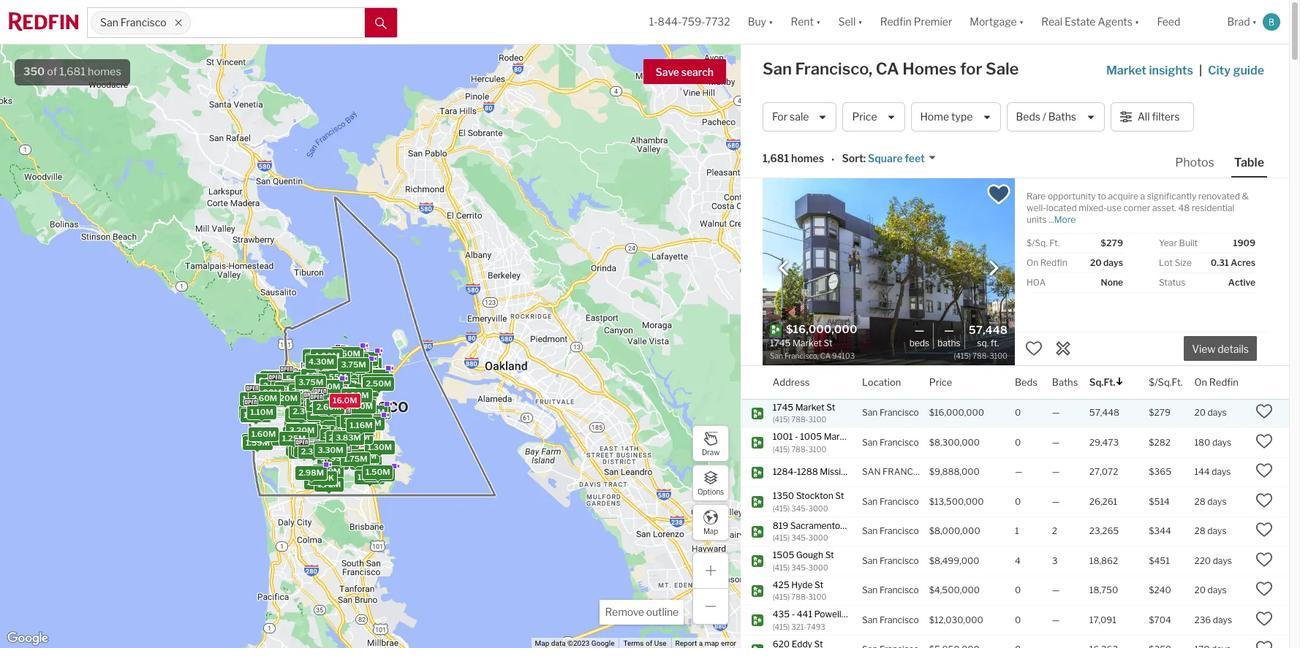 Task type: describe. For each thing, give the bounding box(es) containing it.
san francisco for 1350 stockton st
[[863, 497, 920, 508]]

year built
[[1160, 238, 1199, 249]]

9.89m
[[341, 389, 366, 400]]

0 vertical spatial 5.90m
[[324, 362, 350, 373]]

0 vertical spatial 1.60m
[[345, 392, 369, 402]]

2.35m up "4.58m"
[[311, 392, 336, 402]]

favorite this home image for $704
[[1256, 611, 1274, 628]]

0 vertical spatial market
[[1107, 64, 1147, 78]]

beds for 'beds' button
[[1016, 376, 1038, 388]]

2.35m up 8.90m
[[320, 403, 345, 413]]

(415) for 425
[[773, 593, 790, 602]]

1 vertical spatial price button
[[930, 367, 953, 399]]

(415) for 1505
[[773, 564, 790, 573]]

1745
[[773, 402, 794, 413]]

days for $282
[[1213, 437, 1232, 448]]

57,448 for 57,448 sq. ft.
[[969, 324, 1008, 337]]

sell ▾ button
[[839, 0, 863, 44]]

0 horizontal spatial on
[[1027, 258, 1039, 269]]

9.80m
[[259, 376, 285, 386]]

8.99m
[[313, 363, 338, 373]]

1 vertical spatial 2.45m
[[334, 434, 359, 444]]

next button image
[[987, 261, 1002, 275]]

1.40m up 1.10m
[[242, 394, 267, 405]]

remove outline
[[605, 607, 679, 619]]

0 vertical spatial 3.59m
[[328, 361, 353, 371]]

days for $704
[[1214, 615, 1233, 626]]

san for 1350 stockton st
[[863, 497, 878, 508]]

1 horizontal spatial 14.0m
[[361, 371, 386, 381]]

— left "17,091"
[[1053, 615, 1061, 626]]

— left '26,261'
[[1053, 497, 1061, 508]]

2.98m
[[298, 468, 324, 478]]

for
[[961, 59, 983, 78]]

0 horizontal spatial a
[[699, 640, 703, 648]]

1 horizontal spatial redfin
[[1041, 258, 1068, 269]]

1,681 homes •
[[763, 152, 835, 166]]

francisco for 425 hyde st
[[880, 586, 920, 597]]

homes
[[903, 59, 957, 78]]

0 vertical spatial 2.15m
[[344, 358, 368, 368]]

favorite this home image for $514
[[1256, 492, 1274, 510]]

0 vertical spatial 20
[[1091, 258, 1102, 269]]

square feet
[[869, 152, 925, 165]]

2 for 2
[[1053, 526, 1058, 537]]

days for $279
[[1208, 408, 1228, 419]]

0 horizontal spatial 3.80m
[[292, 428, 318, 438]]

1 vertical spatial 1.70m
[[285, 392, 309, 402]]

788- inside 1001 - 1005 market st (415) 788-3100
[[792, 445, 809, 454]]

2 vertical spatial 1.70m
[[332, 437, 356, 448]]

view details link
[[1185, 335, 1258, 362]]

345- for gough
[[792, 564, 809, 573]]

3100 inside 1001 - 1005 market st (415) 788-3100
[[809, 445, 827, 454]]

francisco
[[883, 467, 935, 478]]

1.40m up 1.50m at left
[[352, 451, 376, 461]]

san up 350 of 1,681 homes at the left top of page
[[100, 16, 118, 29]]

20.0m
[[314, 367, 340, 378]]

▾ for buy ▾
[[769, 16, 774, 28]]

$/sq. ft.
[[1027, 238, 1060, 249]]

sort
[[842, 152, 864, 165]]

to
[[1098, 191, 1107, 202]]

1 vertical spatial 700k
[[349, 424, 371, 434]]

san up for
[[763, 59, 792, 78]]

buy ▾ button
[[748, 0, 774, 44]]

(415) inside 1001 - 1005 market st (415) 788-3100
[[773, 445, 790, 454]]

2 horizontal spatial 1.98m
[[351, 364, 375, 374]]

days for $344
[[1208, 526, 1227, 537]]

1350 stockton st (415) 345-3000
[[773, 491, 845, 513]]

corner
[[1124, 203, 1151, 214]]

— left 29,473
[[1053, 437, 1061, 448]]

0 vertical spatial 1.75m
[[249, 391, 273, 401]]

1909
[[1234, 238, 1256, 249]]

0.31
[[1211, 258, 1230, 269]]

0 horizontal spatial 1.60m
[[251, 429, 276, 439]]

5.80m
[[327, 429, 352, 439]]

terms of use
[[624, 640, 667, 648]]

1-
[[650, 16, 658, 28]]

days for $451
[[1214, 556, 1233, 567]]

days up none at top right
[[1104, 258, 1124, 269]]

2.35m up 4.45m
[[320, 394, 345, 404]]

on redfin button
[[1195, 367, 1239, 399]]

1
[[1016, 526, 1020, 537]]

1 vertical spatial 999k
[[330, 454, 352, 464]]

236 days
[[1195, 615, 1233, 626]]

0 vertical spatial price button
[[843, 102, 905, 132]]

1.25m
[[282, 434, 306, 444]]

1284-1288 mission st san francisco $9,888,000
[[773, 467, 980, 478]]

0 vertical spatial 2.40m
[[318, 351, 344, 361]]

st left san
[[854, 467, 863, 478]]

2 horizontal spatial redfin
[[1210, 376, 1239, 388]]

$8,000,000
[[930, 526, 981, 537]]

favorite button image
[[987, 182, 1012, 207]]

180 days
[[1195, 437, 1232, 448]]

0 horizontal spatial 2.88m
[[262, 387, 288, 397]]

1284-
[[773, 467, 797, 478]]

market inside 1001 - 1005 market st (415) 788-3100
[[824, 432, 854, 443]]

0 vertical spatial 1.48m
[[346, 405, 370, 415]]

0 horizontal spatial $279
[[1101, 238, 1124, 249]]

sq.ft. button
[[1090, 367, 1125, 399]]

0 horizontal spatial homes
[[88, 65, 121, 78]]

map for map
[[704, 527, 719, 536]]

— down baths button
[[1053, 408, 1061, 419]]

2 2.85m from the left
[[248, 386, 273, 396]]

0 for $8,300,000
[[1016, 437, 1022, 448]]

1.40m down 3.88m
[[367, 470, 392, 480]]

san francisco for 819 sacramento st
[[863, 526, 920, 537]]

options button
[[693, 465, 729, 502]]

favorite this home image for $451
[[1256, 552, 1274, 569]]

map region
[[0, 0, 804, 649]]

1.50m
[[365, 467, 390, 478]]

rent
[[791, 16, 814, 28]]

0 vertical spatial 1.70m
[[334, 359, 358, 369]]

(415) for 1350
[[773, 504, 790, 513]]

details
[[1218, 343, 1250, 356]]

1 vertical spatial 1.45m
[[345, 422, 369, 432]]

7.80m
[[365, 376, 390, 386]]

20 for $279
[[1195, 408, 1206, 419]]

san for 425 hyde st
[[863, 586, 878, 597]]

0.31 acres
[[1211, 258, 1256, 269]]

0 vertical spatial 2.45m
[[327, 408, 352, 418]]

0 vertical spatial 4.50m
[[309, 355, 335, 366]]

788- for hyde
[[792, 593, 809, 602]]

0 vertical spatial redfin
[[881, 16, 912, 28]]

units
[[1027, 214, 1047, 225]]

built
[[1180, 238, 1199, 249]]

0 horizontal spatial 1.98m
[[245, 436, 269, 446]]

san for 435 - 441 powell st
[[863, 615, 878, 626]]

4.55m
[[321, 372, 347, 383]]

1 vertical spatial baths
[[938, 338, 961, 349]]

1 vertical spatial 4.50m
[[339, 378, 365, 389]]

days for $240
[[1208, 586, 1228, 597]]

788- for market
[[792, 416, 809, 424]]

photos
[[1176, 156, 1215, 170]]

0 vertical spatial 2.38m
[[271, 394, 296, 404]]

0 vertical spatial 5.25m
[[326, 366, 351, 376]]

19.0m
[[258, 376, 282, 386]]

819 sacramento st link
[[773, 521, 852, 533]]

29,473
[[1090, 437, 1120, 448]]

505k
[[345, 392, 367, 402]]

2 vertical spatial 2.40m
[[322, 433, 348, 443]]

0 vertical spatial 4.90m
[[306, 351, 332, 361]]

144 days
[[1195, 467, 1232, 478]]

3000 for stockton
[[809, 504, 829, 513]]

san francisco for 1745 market st
[[863, 408, 920, 419]]

beds / baths
[[1017, 111, 1077, 123]]

1.49m
[[275, 434, 299, 444]]

use
[[655, 640, 667, 648]]

favorite this home image for $282
[[1256, 433, 1274, 451]]

units for 3 units
[[358, 376, 378, 387]]

city
[[1209, 64, 1232, 78]]

save search
[[656, 66, 714, 78]]

1 2.85m from the left
[[349, 386, 374, 396]]

3000 for sacramento
[[809, 534, 829, 543]]

1 vertical spatial 5.90m
[[320, 408, 346, 418]]

san francisco for 1001 - 1005 market st
[[863, 437, 920, 448]]

1.59m
[[245, 438, 270, 449]]

market inside 1745 market st (415) 788-3100
[[796, 402, 825, 413]]

2 vertical spatial 7.00m
[[307, 423, 333, 433]]

1 vertical spatial beds
[[910, 338, 930, 349]]

residential
[[1193, 203, 1235, 214]]

favorite this home image for $240
[[1256, 581, 1274, 599]]

options
[[698, 488, 724, 496]]

asset.
[[1153, 203, 1177, 214]]

7.90m
[[315, 352, 341, 362]]

photos button
[[1173, 155, 1232, 176]]

$/sq.ft. button
[[1150, 367, 1183, 399]]

(415) for 819
[[773, 534, 790, 543]]

home type
[[921, 111, 973, 123]]

0 horizontal spatial 14.0m
[[312, 368, 337, 378]]

3 for 3
[[1053, 556, 1058, 567]]

mortgage
[[970, 16, 1018, 28]]

- for 1005
[[795, 432, 799, 443]]

0 vertical spatial 1.45m
[[331, 399, 355, 409]]

1 horizontal spatial 1.98m
[[310, 374, 334, 384]]

1.16m
[[350, 421, 372, 431]]

2.08m
[[267, 380, 293, 391]]

4
[[1016, 556, 1021, 567]]

1 vertical spatial 2.40m
[[325, 397, 351, 407]]

17,091
[[1090, 615, 1117, 626]]

san for 1745 market st
[[863, 408, 878, 419]]

sacramento
[[791, 521, 841, 532]]

acquire
[[1109, 191, 1139, 202]]

4.53m
[[332, 360, 358, 370]]

remove san francisco image
[[174, 18, 183, 27]]

1 vertical spatial 1.95m
[[322, 434, 347, 445]]

28 days for $344
[[1195, 526, 1227, 537]]

2.35m up 2.98m
[[301, 447, 326, 458]]

220 days
[[1195, 556, 1233, 567]]

27,072
[[1090, 467, 1119, 478]]

1 vertical spatial 1.75m
[[339, 420, 363, 430]]

redfin premier button
[[872, 0, 962, 44]]

0 vertical spatial 3.95m
[[344, 371, 369, 381]]

2 vertical spatial 999k
[[312, 474, 334, 484]]

0 vertical spatial 7.00m
[[310, 350, 336, 361]]

favorite button checkbox
[[987, 182, 1012, 207]]

buy ▾
[[748, 16, 774, 28]]

san for 1505 gough st
[[863, 556, 878, 567]]

1 vertical spatial 3.10m
[[329, 415, 353, 425]]

francisco for 1001 - 1005 market st
[[880, 437, 920, 448]]

active
[[1229, 277, 1256, 288]]

0 horizontal spatial 1,681
[[59, 65, 86, 78]]

filters
[[1153, 111, 1181, 123]]

days for $365
[[1213, 467, 1232, 478]]

3100 for market
[[809, 416, 827, 424]]

0 horizontal spatial 5.60m
[[329, 367, 355, 377]]

5 favorite this home image from the top
[[1256, 640, 1274, 649]]

©2023
[[568, 640, 590, 648]]

10.5m
[[308, 363, 333, 373]]

▾ for mortgage ▾
[[1020, 16, 1024, 28]]

francisco left remove san francisco icon
[[121, 16, 167, 29]]

previous button image
[[777, 261, 792, 275]]

1 vertical spatial 3.90m
[[341, 425, 367, 435]]

$514
[[1150, 497, 1171, 508]]

1350 stockton st link
[[773, 491, 849, 503]]

st inside 425 hyde st (415) 788-3100
[[815, 580, 824, 591]]

1 horizontal spatial 2.38m
[[307, 478, 332, 488]]

0 horizontal spatial on redfin
[[1027, 258, 1068, 269]]

sell ▾
[[839, 16, 863, 28]]

st inside 1745 market st (415) 788-3100
[[827, 402, 836, 413]]

425 hyde st (415) 788-3100
[[773, 580, 827, 602]]

save
[[656, 66, 680, 78]]

19.8m
[[264, 373, 288, 383]]

1 32.0m from the left
[[309, 367, 334, 377]]

— left 27,072
[[1053, 467, 1061, 478]]

francisco for 1505 gough st
[[880, 556, 920, 567]]

28 days for $514
[[1195, 497, 1227, 508]]

market insights | city guide
[[1107, 64, 1265, 78]]

1 vertical spatial 2.15m
[[319, 396, 343, 406]]

10.00m
[[320, 369, 350, 379]]



Task type: vqa. For each thing, say whether or not it's contained in the screenshot.
Selling within the Selling with traditional agent
no



Task type: locate. For each thing, give the bounding box(es) containing it.
0 vertical spatial units
[[358, 376, 378, 387]]

2 vertical spatial redfin
[[1210, 376, 1239, 388]]

baths button
[[1053, 367, 1079, 399]]

- inside 1001 - 1005 market st (415) 788-3100
[[795, 432, 799, 443]]

francisco for 1745 market st
[[880, 408, 920, 419]]

0 vertical spatial 3.90m
[[338, 414, 363, 425]]

1 788- from the top
[[792, 416, 809, 424]]

3100 down the 425 hyde st link
[[809, 593, 827, 602]]

0 vertical spatial 1.30m
[[351, 385, 375, 396]]

1.60m
[[345, 392, 369, 402], [251, 429, 276, 439]]

0 horizontal spatial 3
[[351, 376, 356, 387]]

1 vertical spatial -
[[792, 609, 796, 620]]

st inside 1001 - 1005 market st (415) 788-3100
[[856, 432, 864, 443]]

1 horizontal spatial 5.60m
[[363, 376, 389, 386]]

0 vertical spatial 1,681
[[59, 65, 86, 78]]

0 vertical spatial 3100
[[809, 416, 827, 424]]

1.90m
[[336, 372, 360, 382], [277, 384, 302, 395], [258, 393, 282, 403], [338, 424, 363, 434], [297, 446, 321, 456]]

3 for 3 units
[[351, 376, 356, 387]]

0 vertical spatial 1.95m
[[323, 413, 348, 424]]

1.40m down the '3.39m'
[[244, 411, 268, 422]]

2.85m down 12.0m
[[349, 386, 374, 396]]

5 0 from the top
[[1016, 615, 1022, 626]]

st down mission
[[836, 491, 845, 502]]

sell
[[839, 16, 856, 28]]

0 vertical spatial baths
[[1049, 111, 1077, 123]]

57,448 for 57,448
[[1090, 408, 1120, 419]]

favorite this home image
[[1256, 403, 1274, 421], [1256, 463, 1274, 480], [1256, 581, 1274, 599], [1256, 611, 1274, 628], [1256, 640, 1274, 649]]

1 3100 from the top
[[809, 416, 827, 424]]

1745 market st link
[[773, 402, 849, 414]]

4 (415) from the top
[[773, 534, 790, 543]]

st right hyde
[[815, 580, 824, 591]]

3.10m
[[326, 357, 351, 367], [329, 415, 353, 425]]

18,750
[[1090, 586, 1119, 597]]

0 horizontal spatial 4.50m
[[309, 355, 335, 366]]

1 (415) from the top
[[773, 416, 790, 424]]

all
[[1138, 111, 1151, 123]]

4 favorite this home image from the top
[[1256, 611, 1274, 628]]

st inside 435 - 441 powell st (415) 321-7493
[[844, 609, 853, 620]]

2 345- from the top
[[792, 534, 809, 543]]

0 for $13,500,000
[[1016, 497, 1022, 508]]

san right powell
[[863, 615, 878, 626]]

425 hyde st link
[[773, 580, 849, 592]]

1.45m
[[331, 399, 355, 409], [345, 422, 369, 432]]

san francisco for 435 - 441 powell st
[[863, 615, 920, 626]]

units for 2 units
[[315, 399, 335, 410]]

3.00m
[[345, 361, 371, 371], [323, 401, 349, 411], [303, 402, 329, 412], [288, 411, 314, 421], [343, 416, 369, 426], [355, 418, 381, 428], [331, 422, 357, 433], [311, 445, 337, 456]]

beds for beds / baths
[[1017, 111, 1041, 123]]

▾ right mortgage on the right top of the page
[[1020, 16, 1024, 28]]

5.65m
[[316, 373, 342, 383]]

st inside the 819 sacramento st (415) 345-3000
[[843, 521, 852, 532]]

26,261
[[1090, 497, 1118, 508]]

3 favorite this home image from the top
[[1256, 581, 1274, 599]]

hyde
[[792, 580, 813, 591]]

0 vertical spatial of
[[47, 65, 57, 78]]

ft. right the sq.
[[991, 338, 1000, 349]]

beds left /
[[1017, 111, 1041, 123]]

(415) inside 425 hyde st (415) 788-3100
[[773, 593, 790, 602]]

▾ for brad ▾
[[1253, 16, 1258, 28]]

3000 for gough
[[809, 564, 829, 573]]

(415) down 819
[[773, 534, 790, 543]]

francisco down the francisco
[[880, 497, 920, 508]]

0 horizontal spatial of
[[47, 65, 57, 78]]

6.85m
[[296, 381, 321, 391]]

20 days for $240
[[1195, 586, 1228, 597]]

francisco left "$8,000,000"
[[880, 526, 920, 537]]

1 horizontal spatial $279
[[1150, 408, 1171, 419]]

0 vertical spatial 5.70m
[[333, 355, 358, 365]]

san for 819 sacramento st
[[863, 526, 878, 537]]

san right 1505 gough st link
[[863, 556, 878, 567]]

321-
[[792, 623, 807, 632]]

5.00m
[[342, 357, 368, 368], [326, 358, 352, 368], [315, 361, 341, 371], [286, 374, 312, 384]]

1 345- from the top
[[792, 504, 809, 513]]

on redfin down 'view details'
[[1195, 376, 1239, 388]]

788- down 1745 market st "link"
[[792, 416, 809, 424]]

beds left baths button
[[1016, 376, 1038, 388]]

28 for $344
[[1195, 526, 1206, 537]]

(415) down 1745
[[773, 416, 790, 424]]

1 favorite this home image from the top
[[1256, 403, 1274, 421]]

1 ▾ from the left
[[769, 16, 774, 28]]

2 units
[[308, 399, 335, 410]]

$451
[[1150, 556, 1171, 567]]

1 vertical spatial 20 days
[[1195, 408, 1228, 419]]

435 - 441 powell st link
[[773, 609, 853, 622]]

(415) inside 1745 market st (415) 788-3100
[[773, 416, 790, 424]]

788- inside 425 hyde st (415) 788-3100
[[792, 593, 809, 602]]

2 favorite this home image from the top
[[1256, 463, 1274, 480]]

345- for stockton
[[792, 504, 809, 513]]

•
[[832, 153, 835, 166]]

significantly
[[1148, 191, 1197, 202]]

— left 18,750
[[1053, 586, 1061, 597]]

1.30m down 12.0m
[[351, 385, 375, 396]]

1.48m down 4.80m
[[346, 405, 370, 415]]

2 3000 from the top
[[809, 534, 829, 543]]

ft. inside 57,448 sq. ft.
[[991, 338, 1000, 349]]

redfin left premier
[[881, 16, 912, 28]]

1,681 right the 350
[[59, 65, 86, 78]]

on redfin down $/sq. ft.
[[1027, 258, 1068, 269]]

favorite this home image for $365
[[1256, 463, 1274, 480]]

2 vertical spatial 3100
[[809, 593, 827, 602]]

map inside the map button
[[704, 527, 719, 536]]

0 vertical spatial 2.88m
[[262, 387, 288, 397]]

market left the insights
[[1107, 64, 1147, 78]]

1,681 inside the 1,681 homes •
[[763, 152, 790, 165]]

x-out this home image
[[1055, 340, 1073, 358]]

0 vertical spatial 11.6m
[[317, 366, 340, 376]]

▾ right brad
[[1253, 16, 1258, 28]]

market insights link
[[1107, 48, 1194, 80]]

1 vertical spatial on
[[1195, 376, 1208, 388]]

1 vertical spatial 4.90m
[[352, 377, 378, 387]]

2 788- from the top
[[792, 445, 809, 454]]

1 vertical spatial a
[[699, 640, 703, 648]]

(415) down 1001
[[773, 445, 790, 454]]

market right 1005
[[824, 432, 854, 443]]

28 up 220
[[1195, 526, 1206, 537]]

1 vertical spatial 28
[[1195, 526, 1206, 537]]

5.90m
[[324, 362, 350, 373], [320, 408, 346, 418]]

2 inside map region
[[308, 399, 313, 410]]

0 vertical spatial beds
[[1017, 111, 1041, 123]]

mortgage ▾
[[970, 16, 1024, 28]]

2 vertical spatial market
[[824, 432, 854, 443]]

▾
[[769, 16, 774, 28], [817, 16, 821, 28], [858, 16, 863, 28], [1020, 16, 1024, 28], [1135, 16, 1140, 28], [1253, 16, 1258, 28]]

0 vertical spatial 788-
[[792, 416, 809, 424]]

▾ right agents
[[1135, 16, 1140, 28]]

345- inside the 819 sacramento st (415) 345-3000
[[792, 534, 809, 543]]

3000 inside 1505 gough st (415) 345-3000
[[809, 564, 829, 573]]

788- inside 1745 market st (415) 788-3100
[[792, 416, 809, 424]]

days for $514
[[1208, 497, 1227, 508]]

- for 441
[[792, 609, 796, 620]]

(415) inside 1350 stockton st (415) 345-3000
[[773, 504, 790, 513]]

st up 1001 - 1005 market st link
[[827, 402, 836, 413]]

0 horizontal spatial price
[[853, 111, 878, 123]]

2 28 from the top
[[1195, 526, 1206, 537]]

2 0 from the top
[[1016, 437, 1022, 448]]

1 horizontal spatial price
[[930, 376, 953, 388]]

345- down 819 sacramento st link
[[792, 534, 809, 543]]

1 horizontal spatial 2.15m
[[344, 358, 368, 368]]

photo of 1745 market st, san francisco, ca 94103 image
[[763, 179, 1016, 366]]

sq.ft.
[[1090, 376, 1116, 388]]

favorite this home image for $344
[[1256, 522, 1274, 540]]

0 for $4,500,000
[[1016, 586, 1022, 597]]

20 down 220
[[1195, 586, 1206, 597]]

1505
[[773, 550, 795, 561]]

$/sq.ft.
[[1150, 376, 1183, 388]]

map data ©2023 google
[[535, 640, 615, 648]]

beds inside button
[[1017, 111, 1041, 123]]

rare opportunity to acquire a significantly renovated  & well-located mixed-use corner asset. 48 residential units ...
[[1027, 191, 1250, 225]]

3.95m
[[344, 371, 369, 381], [320, 458, 345, 468]]

▾ right rent at the right of the page
[[817, 16, 821, 28]]

4 0 from the top
[[1016, 586, 1022, 597]]

4 ▾ from the left
[[1020, 16, 1024, 28]]

3 (415) from the top
[[773, 504, 790, 513]]

1 28 from the top
[[1195, 497, 1206, 508]]

baths down x-out this home image
[[1053, 376, 1079, 388]]

1 vertical spatial 3.95m
[[320, 458, 345, 468]]

san down san
[[863, 497, 878, 508]]

13.3m
[[317, 366, 341, 376]]

francisco for 819 sacramento st
[[880, 526, 920, 537]]

a inside rare opportunity to acquire a significantly renovated  & well-located mixed-use corner asset. 48 residential units ...
[[1141, 191, 1146, 202]]

1 vertical spatial 1,681
[[763, 152, 790, 165]]

20 up 180
[[1195, 408, 1206, 419]]

on down 'view'
[[1195, 376, 1208, 388]]

20 for $240
[[1195, 586, 1206, 597]]

days right 144
[[1213, 467, 1232, 478]]

$279
[[1101, 238, 1124, 249], [1150, 408, 1171, 419]]

1 vertical spatial 2
[[1053, 526, 1058, 537]]

▾ right sell on the right of the page
[[858, 16, 863, 28]]

2.56m
[[291, 387, 317, 397]]

on inside button
[[1195, 376, 1208, 388]]

days down 144 days on the bottom right
[[1208, 497, 1227, 508]]

8.90m
[[323, 413, 349, 423]]

2 28 days from the top
[[1195, 526, 1227, 537]]

57,448 up 29,473
[[1090, 408, 1120, 419]]

heading
[[770, 323, 889, 362]]

san for 1001 - 1005 market st
[[863, 437, 878, 448]]

3 0 from the top
[[1016, 497, 1022, 508]]

1.80m
[[340, 356, 365, 366], [339, 379, 363, 389], [301, 384, 326, 394], [351, 385, 376, 395], [344, 390, 369, 401], [242, 408, 266, 418], [363, 408, 388, 418], [243, 410, 268, 421], [336, 412, 361, 422], [339, 416, 364, 426], [333, 422, 358, 432], [339, 426, 363, 436]]

788-
[[792, 416, 809, 424], [792, 445, 809, 454], [792, 593, 809, 602]]

st inside 1350 stockton st (415) 345-3000
[[836, 491, 845, 502]]

345- down 1350 stockton st "link"
[[792, 504, 809, 513]]

2 ▾ from the left
[[817, 16, 821, 28]]

beds left — baths
[[910, 338, 930, 349]]

francisco for 435 - 441 powell st
[[880, 615, 920, 626]]

▾ for rent ▾
[[817, 16, 821, 28]]

▾ for sell ▾
[[858, 16, 863, 28]]

57,448
[[969, 324, 1008, 337], [1090, 408, 1120, 419]]

francisco left $8,499,000
[[880, 556, 920, 567]]

1 horizontal spatial 3.80m
[[336, 361, 362, 371]]

1 vertical spatial 5.70m
[[308, 372, 333, 382]]

home
[[921, 111, 950, 123]]

3100 inside 425 hyde st (415) 788-3100
[[809, 593, 827, 602]]

1 28 days from the top
[[1195, 497, 1227, 508]]

favorite this home image
[[1026, 340, 1043, 358], [1256, 433, 1274, 451], [1256, 492, 1274, 510], [1256, 522, 1274, 540], [1256, 552, 1274, 569]]

st inside 1505 gough st (415) 345-3000
[[826, 550, 835, 561]]

st up san
[[856, 432, 864, 443]]

homes inside the 1,681 homes •
[[792, 152, 825, 165]]

28
[[1195, 497, 1206, 508], [1195, 526, 1206, 537]]

user photo image
[[1264, 13, 1281, 31]]

6.00m
[[323, 364, 349, 374], [309, 364, 335, 375], [320, 369, 346, 380], [298, 372, 324, 382], [331, 422, 357, 432]]

0 vertical spatial 3.10m
[[326, 357, 351, 367]]

844-
[[658, 16, 682, 28]]

1.55m
[[342, 414, 367, 424]]

0 horizontal spatial 2.38m
[[271, 394, 296, 404]]

francisco up the francisco
[[880, 437, 920, 448]]

1 vertical spatial 7.00m
[[324, 364, 350, 374]]

1 vertical spatial $279
[[1150, 408, 1171, 419]]

days up 220 days
[[1208, 526, 1227, 537]]

1 vertical spatial 3.59m
[[346, 383, 372, 393]]

3000 inside 1350 stockton st (415) 345-3000
[[809, 504, 829, 513]]

0 vertical spatial 700k
[[341, 367, 363, 377]]

1,681 down for
[[763, 152, 790, 165]]

baths right /
[[1049, 111, 1077, 123]]

— right — beds
[[945, 324, 955, 337]]

57,448 up the sq.
[[969, 324, 1008, 337]]

4.45m
[[324, 405, 349, 415]]

$16,000,000
[[930, 408, 985, 419]]

gough
[[797, 550, 824, 561]]

3100 for hyde
[[809, 593, 827, 602]]

- right 1001
[[795, 432, 799, 443]]

1 vertical spatial 20
[[1195, 408, 1206, 419]]

homes right the 350
[[88, 65, 121, 78]]

redfin down 'view details'
[[1210, 376, 1239, 388]]

3.90m down 1.58m
[[338, 414, 363, 425]]

0 for $16,000,000
[[1016, 408, 1022, 419]]

3 345- from the top
[[792, 564, 809, 573]]

price up $16,000,000
[[930, 376, 953, 388]]

sale
[[986, 59, 1020, 78]]

$279 up $282
[[1150, 408, 1171, 419]]

0 vertical spatial 20 days
[[1091, 258, 1124, 269]]

san down location button
[[863, 408, 878, 419]]

favorite this home image for $279
[[1256, 403, 1274, 421]]

0 horizontal spatial price button
[[843, 102, 905, 132]]

7 (415) from the top
[[773, 623, 790, 632]]

a up the corner at the right of the page
[[1141, 191, 1146, 202]]

-
[[795, 432, 799, 443], [792, 609, 796, 620]]

draw button
[[693, 426, 729, 462]]

— inside — baths
[[945, 324, 955, 337]]

- left 441
[[792, 609, 796, 620]]

baths inside button
[[1049, 111, 1077, 123]]

map
[[705, 640, 720, 648]]

819 sacramento st (415) 345-3000
[[773, 521, 852, 543]]

2.38m
[[271, 394, 296, 404], [307, 478, 332, 488]]

0 horizontal spatial units
[[315, 399, 335, 410]]

20 days for $279
[[1195, 408, 1228, 419]]

— inside — beds
[[915, 324, 925, 337]]

st
[[827, 402, 836, 413], [856, 432, 864, 443], [854, 467, 863, 478], [836, 491, 845, 502], [843, 521, 852, 532], [826, 550, 835, 561], [815, 580, 824, 591], [844, 609, 853, 620]]

1 0 from the top
[[1016, 408, 1022, 419]]

28 days up 220 days
[[1195, 526, 1227, 537]]

2.38m down 2.89m
[[307, 478, 332, 488]]

0 vertical spatial map
[[704, 527, 719, 536]]

0 horizontal spatial 2
[[308, 399, 313, 410]]

sale
[[790, 111, 810, 123]]

1 horizontal spatial 2.85m
[[349, 386, 374, 396]]

None search field
[[191, 8, 365, 37]]

1 vertical spatial 2.88m
[[329, 417, 354, 427]]

15.1m
[[324, 365, 347, 375], [320, 367, 342, 378]]

6 (415) from the top
[[773, 593, 790, 602]]

0 vertical spatial 3
[[351, 376, 356, 387]]

map
[[704, 527, 719, 536], [535, 640, 550, 648]]

2 (415) from the top
[[773, 445, 790, 454]]

(415) down 435
[[773, 623, 790, 632]]

report
[[676, 640, 697, 648]]

2.88m up 5.80m
[[329, 417, 354, 427]]

of
[[47, 65, 57, 78], [646, 640, 653, 648]]

san francisco for 425 hyde st
[[863, 586, 920, 597]]

6 ▾ from the left
[[1253, 16, 1258, 28]]

map left data
[[535, 640, 550, 648]]

2.85m
[[349, 386, 374, 396], [248, 386, 273, 396]]

3 ▾ from the left
[[858, 16, 863, 28]]

of for terms
[[646, 640, 653, 648]]

days up 180 days
[[1208, 408, 1228, 419]]

a
[[1141, 191, 1146, 202], [699, 640, 703, 648]]

san right sacramento
[[863, 526, 878, 537]]

(415) for 1745
[[773, 416, 790, 424]]

1 vertical spatial 3.80m
[[292, 428, 318, 438]]

1 vertical spatial on redfin
[[1195, 376, 1239, 388]]

7493
[[807, 623, 826, 632]]

20 days down 220 days
[[1195, 586, 1228, 597]]

(415) inside the 819 sacramento st (415) 345-3000
[[773, 534, 790, 543]]

location button
[[863, 367, 902, 399]]

$344
[[1150, 526, 1172, 537]]

3 inside map region
[[351, 376, 356, 387]]

(415) inside 435 - 441 powell st (415) 321-7493
[[773, 623, 790, 632]]

mission
[[820, 467, 852, 478]]

1 vertical spatial 11.6m
[[331, 390, 354, 400]]

&
[[1243, 191, 1250, 202]]

20 up none at top right
[[1091, 258, 1102, 269]]

1 vertical spatial units
[[315, 399, 335, 410]]

1001 - 1005 market st link
[[773, 432, 864, 444]]

2 vertical spatial 345-
[[792, 564, 809, 573]]

1 horizontal spatial 4.50m
[[339, 378, 365, 389]]

0 horizontal spatial 2.85m
[[248, 386, 273, 396]]

baths right — beds
[[938, 338, 961, 349]]

0 for $12,030,000
[[1016, 615, 1022, 626]]

sq.
[[978, 338, 989, 349]]

1 vertical spatial 1.48m
[[357, 473, 382, 483]]

real
[[1042, 16, 1063, 28]]

700k
[[341, 367, 363, 377], [349, 424, 371, 434]]

2 vertical spatial baths
[[1053, 376, 1079, 388]]

1 horizontal spatial 2.88m
[[329, 417, 354, 427]]

error
[[721, 640, 737, 648]]

3 788- from the top
[[792, 593, 809, 602]]

1 3000 from the top
[[809, 504, 829, 513]]

st right gough
[[826, 550, 835, 561]]

1 horizontal spatial 1.60m
[[345, 392, 369, 402]]

1 horizontal spatial of
[[646, 640, 653, 648]]

345- inside 1350 stockton st (415) 345-3000
[[792, 504, 809, 513]]

- inside 435 - 441 powell st (415) 321-7493
[[792, 609, 796, 620]]

days right 236
[[1214, 615, 1233, 626]]

3 3000 from the top
[[809, 564, 829, 573]]

submit search image
[[375, 17, 387, 29]]

1 vertical spatial 5.25m
[[322, 405, 347, 415]]

4.28m
[[324, 402, 349, 412]]

0 vertical spatial a
[[1141, 191, 1146, 202]]

4.80m
[[340, 393, 366, 403]]

mixed-
[[1079, 203, 1108, 214]]

435 - 441 powell st (415) 321-7493
[[773, 609, 853, 632]]

(415) inside 1505 gough st (415) 345-3000
[[773, 564, 790, 573]]

1 vertical spatial 3000
[[809, 534, 829, 543]]

0 horizontal spatial redfin
[[881, 16, 912, 28]]

1 horizontal spatial 4.90m
[[352, 377, 378, 387]]

345- for sacramento
[[792, 534, 809, 543]]

— inside map region
[[275, 394, 282, 405]]

20 days up 180 days
[[1195, 408, 1228, 419]]

3000 inside the 819 sacramento st (415) 345-3000
[[809, 534, 829, 543]]

345- inside 1505 gough st (415) 345-3000
[[792, 564, 809, 573]]

2 32.0m from the left
[[311, 367, 336, 377]]

of for 350
[[47, 65, 57, 78]]

18,862
[[1090, 556, 1119, 567]]

map for map data ©2023 google
[[535, 640, 550, 648]]

brad ▾
[[1228, 16, 1258, 28]]

0 vertical spatial 28 days
[[1195, 497, 1227, 508]]

1 vertical spatial 3
[[1053, 556, 1058, 567]]

2.60m
[[335, 351, 361, 362], [266, 380, 292, 390], [251, 393, 277, 404], [316, 402, 342, 413], [287, 419, 313, 429]]

2.38m down 2.08m
[[271, 394, 296, 404]]

$279 down use
[[1101, 238, 1124, 249]]

▾ right buy
[[769, 16, 774, 28]]

1 vertical spatial 1.30m
[[367, 443, 392, 453]]

3 3100 from the top
[[809, 593, 827, 602]]

francisco for 1350 stockton st
[[880, 497, 920, 508]]

1 horizontal spatial ft.
[[1050, 238, 1060, 249]]

redfin down $/sq. ft.
[[1041, 258, 1068, 269]]

feet
[[905, 152, 925, 165]]

3100
[[809, 416, 827, 424], [809, 445, 827, 454], [809, 593, 827, 602]]

1 horizontal spatial on redfin
[[1195, 376, 1239, 388]]

on up hoa
[[1027, 258, 1039, 269]]

san francisco for 1505 gough st
[[863, 556, 920, 567]]

1 vertical spatial 28 days
[[1195, 526, 1227, 537]]

1 horizontal spatial 2
[[1053, 526, 1058, 537]]

google image
[[4, 630, 52, 649]]

rent ▾ button
[[783, 0, 830, 44]]

0 vertical spatial 3000
[[809, 504, 829, 513]]

homes left •
[[792, 152, 825, 165]]

1.48m down 3.88m
[[357, 473, 382, 483]]

$704
[[1150, 615, 1172, 626]]

0 horizontal spatial 57,448
[[969, 324, 1008, 337]]

0 vertical spatial 3.80m
[[336, 361, 362, 371]]

3100 down 1001 - 1005 market st link
[[809, 445, 827, 454]]

0 vertical spatial $279
[[1101, 238, 1124, 249]]

of left use
[[646, 640, 653, 648]]

0 vertical spatial 999k
[[347, 363, 369, 373]]

1 vertical spatial map
[[535, 640, 550, 648]]

8.13m
[[312, 366, 337, 376]]

5 (415) from the top
[[773, 564, 790, 573]]

3100 inside 1745 market st (415) 788-3100
[[809, 416, 827, 424]]

2 for 2 units
[[308, 399, 313, 410]]

real estate agents ▾ button
[[1033, 0, 1149, 44]]

of right the 350
[[47, 65, 57, 78]]

28 for $514
[[1195, 497, 1206, 508]]

$9,888,000
[[930, 467, 980, 478]]

2 3100 from the top
[[809, 445, 827, 454]]

(415) down 1350
[[773, 504, 790, 513]]

map down the options
[[704, 527, 719, 536]]

48
[[1179, 203, 1191, 214]]

$4,500,000
[[930, 586, 980, 597]]

(415) down 425
[[773, 593, 790, 602]]

— left — baths
[[915, 324, 925, 337]]

3000 down 1505 gough st link
[[809, 564, 829, 573]]

— up 1
[[1016, 467, 1023, 478]]

1 vertical spatial 3100
[[809, 445, 827, 454]]

2 vertical spatial 1.75m
[[344, 454, 367, 464]]

3.90m down 1.55m
[[341, 425, 367, 435]]

5 ▾ from the left
[[1135, 16, 1140, 28]]



